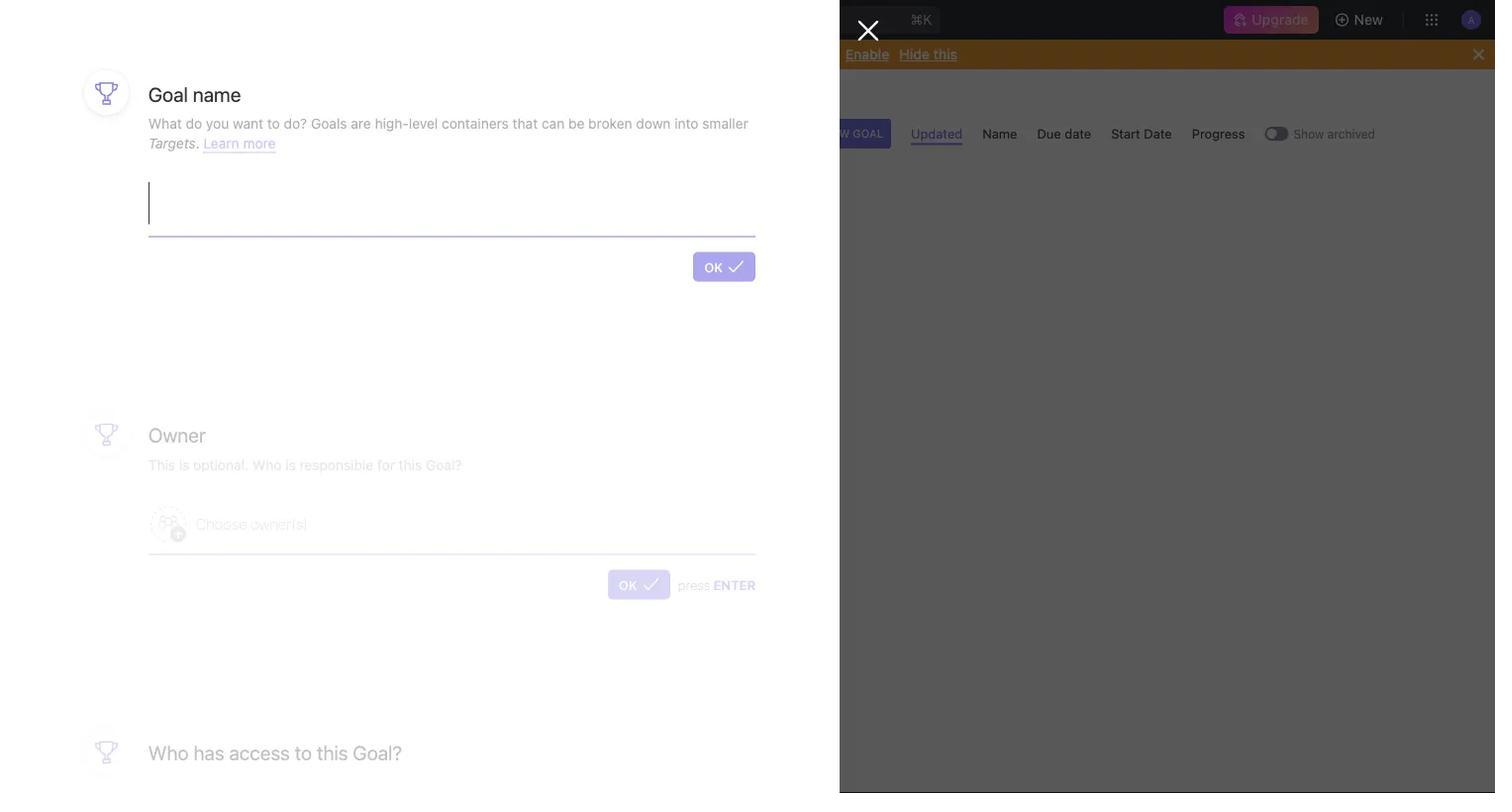 Task type: vqa. For each thing, say whether or not it's contained in the screenshot.
Date
yes



Task type: locate. For each thing, give the bounding box(es) containing it.
0 vertical spatial ok button
[[694, 252, 756, 282]]

0 vertical spatial new
[[1355, 11, 1384, 28]]

are
[[351, 115, 371, 132]]

goal up what in the top of the page
[[148, 82, 188, 106]]

do
[[186, 115, 202, 132]]

goal
[[148, 82, 188, 106], [853, 127, 884, 140]]

1 horizontal spatial this
[[934, 46, 958, 62]]

broken
[[589, 115, 633, 132]]

name
[[983, 126, 1018, 141]]

1 horizontal spatial to
[[295, 741, 312, 765]]

1 horizontal spatial goal
[[853, 127, 884, 140]]

into
[[675, 115, 699, 132]]

1 target
[[508, 546, 547, 559]]

tree
[[8, 408, 287, 541]]

containers
[[442, 115, 509, 132]]

press
[[678, 577, 711, 592]]

name
[[193, 82, 241, 106]]

new button
[[1327, 4, 1396, 36]]

can
[[542, 115, 565, 132]]

None text field
[[148, 182, 756, 236]]

⌘k button
[[556, 6, 940, 34]]

this
[[934, 46, 958, 62], [317, 741, 348, 765]]

this left goal?
[[317, 741, 348, 765]]

to right access
[[295, 741, 312, 765]]

enable hide this
[[846, 46, 958, 62]]

new down enable
[[825, 127, 850, 140]]

be
[[569, 115, 585, 132]]

1 vertical spatial ok
[[619, 577, 638, 592]]

goal left the "updated"
[[853, 127, 884, 140]]

1 vertical spatial to
[[295, 741, 312, 765]]

0 horizontal spatial ok
[[619, 577, 638, 592]]

1 vertical spatial ok button
[[608, 570, 671, 600]]

1 horizontal spatial new
[[1355, 11, 1384, 28]]

goals left are at top
[[311, 115, 347, 132]]

goal?
[[353, 741, 402, 765]]

1 horizontal spatial ok
[[705, 260, 723, 275]]

dialog
[[0, 0, 880, 794]]

who
[[148, 741, 189, 765]]

0 horizontal spatial goal
[[148, 82, 188, 106]]

want
[[233, 115, 264, 132]]

ok button
[[694, 252, 756, 282], [608, 570, 671, 600]]

ok
[[705, 260, 723, 275], [619, 577, 638, 592]]

goal name what do you want to do? goals are high-level containers that can be broken down into smaller targets . learn more
[[148, 82, 749, 151]]

who has access to this goal?
[[148, 741, 402, 765]]

⌘k
[[911, 11, 932, 28]]

target
[[516, 546, 547, 559]]

0 horizontal spatial to
[[267, 115, 280, 132]]

0 vertical spatial to
[[267, 115, 280, 132]]

owner(s)
[[251, 515, 308, 533]]

1
[[508, 546, 513, 559]]

1 vertical spatial new
[[825, 127, 850, 140]]

show
[[1294, 127, 1325, 141]]

goals
[[311, 115, 347, 132], [416, 116, 480, 147]]

down
[[636, 115, 671, 132]]

goal inside goal name what do you want to do? goals are high-level containers that can be broken down into smaller targets . learn more
[[148, 82, 188, 106]]

high-
[[375, 115, 409, 132]]

0 vertical spatial goal
[[148, 82, 188, 106]]

level
[[409, 115, 438, 132]]

hide
[[900, 46, 930, 62]]

updated
[[911, 126, 963, 141]]

1 horizontal spatial ok button
[[694, 252, 756, 282]]

new right upgrade at right
[[1355, 11, 1384, 28]]

new for new
[[1355, 11, 1384, 28]]

to
[[267, 115, 280, 132], [295, 741, 312, 765]]

has
[[194, 741, 225, 765]]

enter
[[714, 577, 756, 592]]

new inside button
[[1355, 11, 1384, 28]]

0 vertical spatial ok
[[705, 260, 723, 275]]

upgrade link
[[1225, 6, 1319, 34]]

upgrade
[[1253, 11, 1309, 28]]

0 horizontal spatial goals
[[311, 115, 347, 132]]

0 horizontal spatial new
[[825, 127, 850, 140]]

0 horizontal spatial this
[[317, 741, 348, 765]]

targets
[[148, 135, 196, 151]]

1 vertical spatial this
[[317, 741, 348, 765]]

goals right high-
[[416, 116, 480, 147]]

goals inside goal name what do you want to do? goals are high-level containers that can be broken down into smaller targets . learn more
[[311, 115, 347, 132]]

you
[[206, 115, 229, 132]]

0 horizontal spatial ok button
[[608, 570, 671, 600]]

more
[[243, 135, 276, 151]]

tree inside 'sidebar' navigation
[[8, 408, 287, 541]]

learn more link
[[204, 135, 276, 153]]

new
[[1355, 11, 1384, 28], [825, 127, 850, 140]]

that
[[513, 115, 538, 132]]

this right hide
[[934, 46, 958, 62]]

0 vertical spatial this
[[934, 46, 958, 62]]

to left do?
[[267, 115, 280, 132]]

to inside goal name what do you want to do? goals are high-level containers that can be broken down into smaller targets . learn more
[[267, 115, 280, 132]]



Task type: describe. For each thing, give the bounding box(es) containing it.
enable
[[846, 46, 890, 62]]

progress
[[1193, 126, 1246, 141]]

new goal
[[825, 127, 884, 140]]

what
[[148, 115, 182, 132]]

dialog containing goal name
[[0, 0, 880, 794]]

smaller
[[703, 115, 749, 132]]

press enter
[[678, 577, 756, 592]]

1 vertical spatial goal
[[853, 127, 884, 140]]

date
[[1145, 126, 1173, 141]]

ok for rightmost ok button
[[705, 260, 723, 275]]

sidebar navigation
[[0, 69, 296, 794]]

show archived
[[1294, 127, 1376, 141]]

choose
[[196, 515, 247, 533]]

start
[[1112, 126, 1141, 141]]

do?
[[284, 115, 307, 132]]

start date
[[1112, 126, 1173, 141]]

new for new goal
[[825, 127, 850, 140]]

archived
[[1328, 127, 1376, 141]]

due
[[1038, 126, 1062, 141]]

access
[[229, 741, 290, 765]]

learn
[[204, 135, 239, 151]]

choose owner(s)
[[196, 515, 308, 533]]

owner
[[148, 424, 206, 447]]

.
[[196, 135, 200, 151]]

due date
[[1038, 126, 1092, 141]]

date
[[1065, 126, 1092, 141]]

ok for ok button to the bottom
[[619, 577, 638, 592]]

1 horizontal spatial goals
[[416, 116, 480, 147]]

none text field inside dialog
[[148, 182, 756, 236]]



